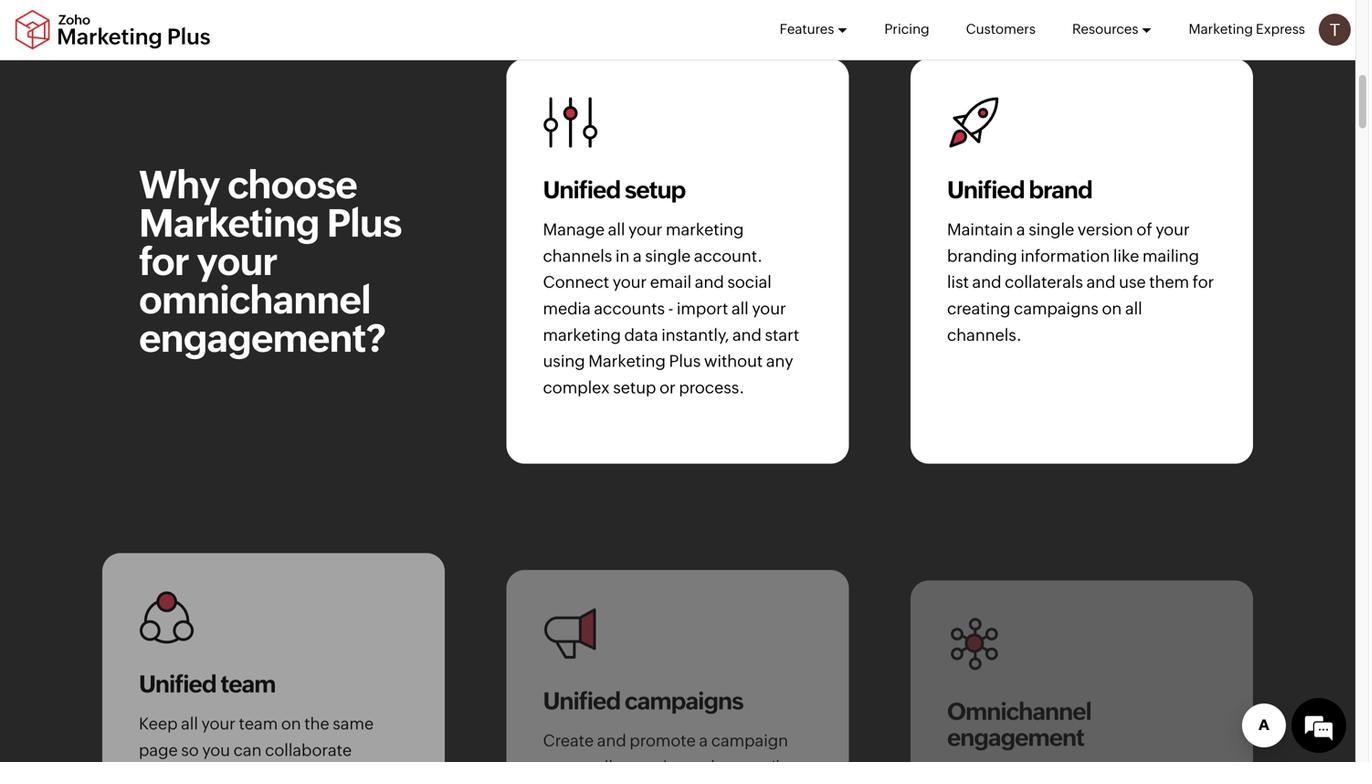 Task type: vqa. For each thing, say whether or not it's contained in the screenshot.
campaign
yes



Task type: locate. For each thing, give the bounding box(es) containing it.
marketing inside why choose marketing plus for your omnichannel engagement?
[[139, 201, 319, 245]]

your up engagement?
[[197, 239, 277, 283]]

1 horizontal spatial on
[[1102, 299, 1122, 318]]

campaign
[[711, 724, 789, 742]]

your up you
[[201, 705, 236, 724]]

0 vertical spatial on
[[1102, 299, 1122, 318]]

0 horizontal spatial plus
[[327, 201, 402, 245]]

0 vertical spatial a
[[1017, 220, 1026, 239]]

1 horizontal spatial a
[[699, 724, 708, 742]]

a inside maintain a single version of your branding information like mailing list and collaterals and use them for creating campaigns on all channels.
[[1017, 220, 1026, 239]]

unified up keep
[[139, 661, 216, 688]]

1 vertical spatial single
[[645, 247, 691, 265]]

single
[[1029, 220, 1075, 239], [645, 247, 691, 265]]

social
[[728, 273, 772, 292]]

0 vertical spatial team
[[221, 661, 275, 688]]

campaigns
[[1014, 299, 1099, 318], [625, 680, 743, 707]]

connect
[[543, 273, 610, 292]]

why choose marketing plus for your omnichannel engagement?
[[139, 163, 402, 360]]

import
[[677, 299, 729, 318]]

collaborate
[[265, 731, 352, 750]]

use
[[1119, 273, 1146, 292]]

omnichannel engagement
[[948, 692, 1092, 745]]

team up keep all your team on the same page so you can collaborate efficiently and plan your ne
[[221, 661, 275, 688]]

0 horizontal spatial for
[[139, 239, 189, 283]]

engagement?
[[139, 316, 385, 360]]

unified up maintain
[[948, 176, 1025, 203]]

1 vertical spatial team
[[239, 705, 278, 724]]

0 vertical spatial single
[[1029, 220, 1075, 239]]

marketing up omnichannel
[[139, 201, 319, 245]]

unified up create
[[543, 680, 621, 707]]

0 vertical spatial marketing
[[1189, 21, 1254, 37]]

unified brand
[[948, 176, 1093, 203]]

marketing down media
[[543, 326, 621, 344]]

why
[[139, 163, 220, 207]]

marketing
[[1189, 21, 1254, 37], [139, 201, 319, 245], [589, 352, 666, 371]]

for down 'why'
[[139, 239, 189, 283]]

setup up in on the top
[[625, 176, 686, 203]]

your up mailing
[[1156, 220, 1190, 239]]

2 vertical spatial a
[[699, 724, 708, 742]]

marketing express link
[[1189, 0, 1306, 58]]

1 horizontal spatial campaigns
[[1014, 299, 1099, 318]]

2 vertical spatial marketing
[[589, 352, 666, 371]]

team
[[221, 661, 275, 688], [239, 705, 278, 724]]

for
[[139, 239, 189, 283], [1193, 273, 1215, 292]]

all up so
[[181, 705, 198, 724]]

a right in on the top
[[633, 247, 642, 265]]

setup
[[625, 176, 686, 203], [613, 378, 656, 397]]

on inside keep all your team on the same page so you can collaborate efficiently and plan your ne
[[281, 705, 301, 724]]

data
[[625, 326, 658, 344]]

a right 'promote'
[[699, 724, 708, 742]]

0 vertical spatial plus
[[327, 201, 402, 245]]

all down social
[[732, 299, 749, 318]]

all inside maintain a single version of your branding information like mailing list and collaterals and use them for creating campaigns on all channels.
[[1126, 299, 1143, 318]]

customers link
[[966, 0, 1036, 58]]

unified for unified brand
[[948, 176, 1025, 203]]

marketing inside manage all your marketing channels in a single account. connect your email and social media accounts - import all your marketing data instantly, and start using marketing plus without any complex setup or process.
[[589, 352, 666, 371]]

branding
[[948, 247, 1018, 265]]

marketing left express
[[1189, 21, 1254, 37]]

engagement
[[948, 718, 1084, 745]]

resources
[[1073, 21, 1139, 37]]

single up information
[[1029, 220, 1075, 239]]

marketing express
[[1189, 21, 1306, 37]]

1 vertical spatial marketing
[[139, 201, 319, 245]]

any
[[766, 352, 794, 371]]

for right them
[[1193, 273, 1215, 292]]

unified for unified setup
[[543, 176, 621, 203]]

page
[[139, 731, 178, 750]]

efficiently
[[139, 758, 215, 762]]

marketing
[[666, 220, 744, 239], [543, 326, 621, 344]]

campaigns down collaterals
[[1014, 299, 1099, 318]]

zoho marketingplus logo image
[[14, 10, 212, 50]]

marketing up account.
[[666, 220, 744, 239]]

1 horizontal spatial plus
[[669, 352, 701, 371]]

and left use
[[1087, 273, 1116, 292]]

all
[[608, 220, 625, 239], [732, 299, 749, 318], [1126, 299, 1143, 318], [181, 705, 198, 724], [596, 750, 613, 762]]

using
[[543, 352, 585, 371]]

0 horizontal spatial a
[[633, 247, 642, 265]]

your
[[629, 220, 663, 239], [1156, 220, 1190, 239], [197, 239, 277, 283], [613, 273, 647, 292], [752, 299, 786, 318], [201, 705, 236, 724], [616, 750, 650, 762], [288, 758, 322, 762]]

campaigns up 'promote'
[[625, 680, 743, 707]]

unified
[[543, 176, 621, 203], [948, 176, 1025, 203], [139, 661, 216, 688], [543, 680, 621, 707]]

1 horizontal spatial for
[[1193, 273, 1215, 292]]

all right across
[[596, 750, 613, 762]]

marketing down data
[[589, 352, 666, 371]]

you
[[202, 731, 230, 750]]

resources link
[[1073, 0, 1153, 58]]

features link
[[780, 0, 848, 58]]

1 vertical spatial setup
[[613, 378, 656, 397]]

and up import
[[695, 273, 724, 292]]

start
[[765, 326, 800, 344]]

can
[[234, 731, 262, 750]]

1 vertical spatial on
[[281, 705, 301, 724]]

keep all your team on the same page so you can collaborate efficiently and plan your ne
[[139, 705, 391, 762]]

channels
[[543, 247, 612, 265]]

your up 'accounts'
[[613, 273, 647, 292]]

setup left or at left
[[613, 378, 656, 397]]

a down unified brand
[[1017, 220, 1026, 239]]

1 vertical spatial plus
[[669, 352, 701, 371]]

a inside manage all your marketing channels in a single account. connect your email and social media accounts - import all your marketing data instantly, and start using marketing plus without any complex setup or process.
[[633, 247, 642, 265]]

0 horizontal spatial single
[[645, 247, 691, 265]]

unified up manage
[[543, 176, 621, 203]]

pricing
[[885, 21, 930, 37]]

2 horizontal spatial a
[[1017, 220, 1026, 239]]

on down use
[[1102, 299, 1122, 318]]

omnichannel
[[948, 692, 1092, 719]]

pricing link
[[885, 0, 930, 58]]

plus
[[327, 201, 402, 245], [669, 352, 701, 371]]

on left the
[[281, 705, 301, 724]]

all down use
[[1126, 299, 1143, 318]]

and
[[695, 273, 724, 292], [973, 273, 1002, 292], [1087, 273, 1116, 292], [733, 326, 762, 344], [597, 724, 627, 742], [218, 758, 248, 762]]

plus inside why choose marketing plus for your omnichannel engagement?
[[327, 201, 402, 245]]

1 horizontal spatial single
[[1029, 220, 1075, 239]]

team up can
[[239, 705, 278, 724]]

2 horizontal spatial marketing
[[1189, 21, 1254, 37]]

channels.
[[948, 326, 1022, 344]]

0 vertical spatial campaigns
[[1014, 299, 1099, 318]]

unified team
[[139, 661, 275, 688]]

0 horizontal spatial on
[[281, 705, 301, 724]]

1 horizontal spatial marketing
[[666, 220, 744, 239]]

unified setup
[[543, 176, 686, 203]]

process.
[[679, 378, 745, 397]]

account.
[[694, 247, 763, 265]]

customers
[[966, 21, 1036, 37]]

1 horizontal spatial marketing
[[589, 352, 666, 371]]

plan
[[251, 758, 284, 762]]

and down can
[[218, 758, 248, 762]]

so
[[181, 731, 199, 750]]

1 vertical spatial a
[[633, 247, 642, 265]]

brand
[[1029, 176, 1093, 203]]

a
[[1017, 220, 1026, 239], [633, 247, 642, 265], [699, 724, 708, 742]]

team inside keep all your team on the same page so you can collaborate efficiently and plan your ne
[[239, 705, 278, 724]]

0 horizontal spatial marketing
[[139, 201, 319, 245]]

the
[[305, 705, 330, 724]]

across
[[543, 750, 593, 762]]

-
[[669, 299, 674, 318]]

list
[[948, 273, 969, 292]]

and inside keep all your team on the same page so you can collaborate efficiently and plan your ne
[[218, 758, 248, 762]]

campaigns inside maintain a single version of your branding information like mailing list and collaterals and use them for creating campaigns on all channels.
[[1014, 299, 1099, 318]]

keep
[[139, 705, 178, 724]]

0 horizontal spatial campaigns
[[625, 680, 743, 707]]

your down 'promote'
[[616, 750, 650, 762]]

0 vertical spatial marketing
[[666, 220, 744, 239]]

on
[[1102, 299, 1122, 318], [281, 705, 301, 724]]

marketing inside 'link'
[[1189, 21, 1254, 37]]

1 vertical spatial marketing
[[543, 326, 621, 344]]

single up email
[[645, 247, 691, 265]]

your inside why choose marketing plus for your omnichannel engagement?
[[197, 239, 277, 283]]

accounts
[[594, 299, 665, 318]]

in
[[616, 247, 630, 265]]

and right create
[[597, 724, 627, 742]]

same
[[333, 705, 374, 724]]



Task type: describe. For each thing, give the bounding box(es) containing it.
email
[[650, 273, 692, 292]]

mailing
[[1143, 247, 1200, 265]]

features
[[780, 21, 835, 37]]

of
[[1137, 220, 1153, 239]]

and inside create and promote a campaign across all your channels—emails
[[597, 724, 627, 742]]

without
[[704, 352, 763, 371]]

unified for unified campaigns
[[543, 680, 621, 707]]

for inside why choose marketing plus for your omnichannel engagement?
[[139, 239, 189, 283]]

single inside maintain a single version of your branding information like mailing list and collaterals and use them for creating campaigns on all channels.
[[1029, 220, 1075, 239]]

unified campaigns
[[543, 680, 743, 707]]

your down collaborate
[[288, 758, 322, 762]]

your inside maintain a single version of your branding information like mailing list and collaterals and use them for creating campaigns on all channels.
[[1156, 220, 1190, 239]]

creating
[[948, 299, 1011, 318]]

your inside create and promote a campaign across all your channels—emails
[[616, 750, 650, 762]]

complex
[[543, 378, 610, 397]]

your up in on the top
[[629, 220, 663, 239]]

terry turtle image
[[1319, 14, 1351, 46]]

plus inside manage all your marketing channels in a single account. connect your email and social media accounts - import all your marketing data instantly, and start using marketing plus without any complex setup or process.
[[669, 352, 701, 371]]

create and promote a campaign across all your channels—emails
[[543, 724, 792, 762]]

media
[[543, 299, 591, 318]]

maintain a single version of your branding information like mailing list and collaterals and use them for creating campaigns on all channels.
[[948, 220, 1215, 344]]

1 vertical spatial campaigns
[[625, 680, 743, 707]]

version
[[1078, 220, 1134, 239]]

collaterals
[[1005, 273, 1084, 292]]

maintain
[[948, 220, 1014, 239]]

instantly,
[[662, 326, 729, 344]]

all up in on the top
[[608, 220, 625, 239]]

setup inside manage all your marketing channels in a single account. connect your email and social media accounts - import all your marketing data instantly, and start using marketing plus without any complex setup or process.
[[613, 378, 656, 397]]

unified for unified team
[[139, 661, 216, 688]]

express
[[1256, 21, 1306, 37]]

all inside keep all your team on the same page so you can collaborate efficiently and plan your ne
[[181, 705, 198, 724]]

or
[[660, 378, 676, 397]]

them
[[1150, 273, 1190, 292]]

0 vertical spatial setup
[[625, 176, 686, 203]]

your up start at the right of page
[[752, 299, 786, 318]]

single inside manage all your marketing channels in a single account. connect your email and social media accounts - import all your marketing data instantly, and start using marketing plus without any complex setup or process.
[[645, 247, 691, 265]]

for inside maintain a single version of your branding information like mailing list and collaterals and use them for creating campaigns on all channels.
[[1193, 273, 1215, 292]]

and up without
[[733, 326, 762, 344]]

choose
[[227, 163, 357, 207]]

like
[[1114, 247, 1140, 265]]

and down branding at the right top of page
[[973, 273, 1002, 292]]

0 horizontal spatial marketing
[[543, 326, 621, 344]]

create
[[543, 724, 594, 742]]

information
[[1021, 247, 1110, 265]]

manage all your marketing channels in a single account. connect your email and social media accounts - import all your marketing data instantly, and start using marketing plus without any complex setup or process.
[[543, 220, 800, 397]]

manage
[[543, 220, 605, 239]]

on inside maintain a single version of your branding information like mailing list and collaterals and use them for creating campaigns on all channels.
[[1102, 299, 1122, 318]]

omnichannel
[[139, 278, 371, 322]]

all inside create and promote a campaign across all your channels—emails
[[596, 750, 613, 762]]

promote
[[630, 724, 696, 742]]

a inside create and promote a campaign across all your channels—emails
[[699, 724, 708, 742]]



